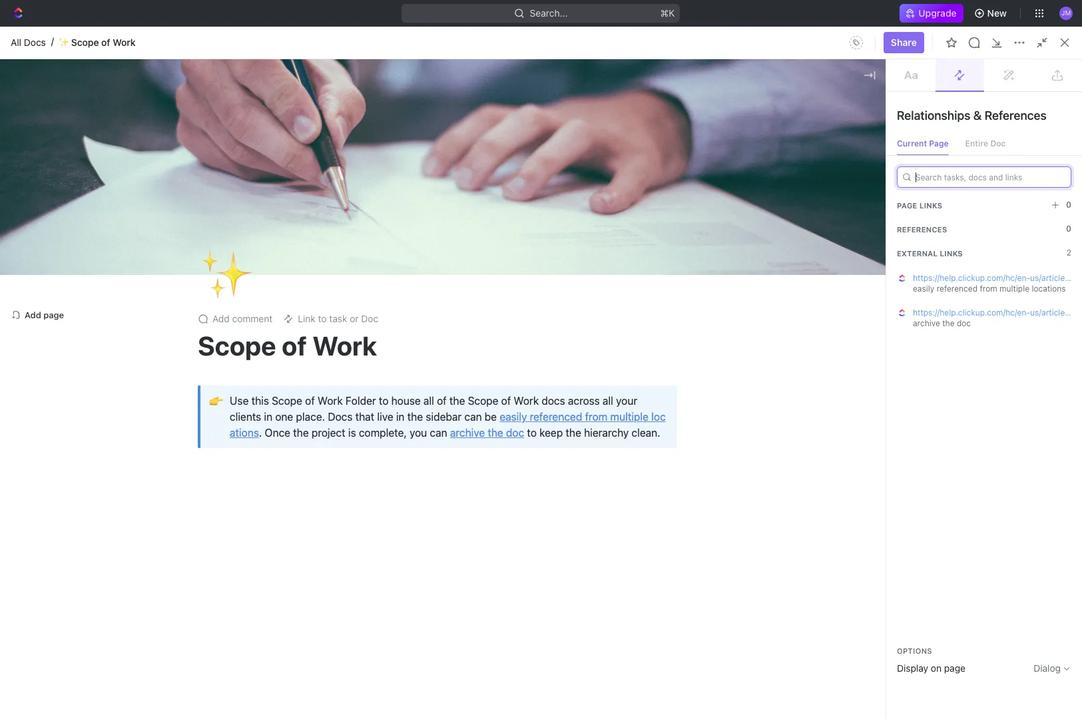Task type: describe. For each thing, give the bounding box(es) containing it.
private
[[351, 235, 382, 246]]

place.
[[296, 411, 325, 423]]

client 2 project
[[484, 402, 550, 414]]

✨ down recent
[[232, 136, 243, 146]]

docs inside use this scope of work folder to house all of the scope of work docs across all your clients in one place. docs that live in the sidebar can be
[[328, 411, 353, 423]]

team space link
[[32, 227, 184, 248]]

👋 for recent
[[232, 179, 243, 189]]

external links
[[898, 249, 964, 258]]

links for page
[[920, 201, 943, 210]]

links for links
[[941, 249, 964, 258]]

relationships
[[898, 109, 971, 123]]

external
[[898, 249, 938, 258]]

use this scope of work folder to house all of the scope of work docs across all your clients in one place. docs that live in the sidebar can be
[[230, 395, 641, 423]]

the down 'house'
[[408, 411, 423, 423]]

https://help.clickup.com/hc/en-us/articles/632 archive the doc
[[914, 308, 1083, 329]]

docs inside tab list
[[274, 235, 296, 246]]

doc inside https://help.clickup.com/hc/en-us/articles/632 archive the doc
[[958, 319, 972, 329]]

clients
[[230, 411, 261, 423]]

enable
[[607, 31, 637, 42]]

workspace button
[[391, 228, 446, 255]]

your
[[616, 395, 638, 407]]

projects
[[40, 254, 75, 265]]

see all for recent
[[450, 112, 475, 122]]

to inside dropdown button
[[318, 313, 327, 325]]

see for recent
[[450, 112, 464, 122]]

1 vertical spatial resource
[[251, 157, 291, 168]]

0 horizontal spatial doc
[[506, 427, 525, 439]]

change cover button
[[606, 249, 682, 270]]

dialog button
[[1034, 663, 1072, 674]]

all for all docs
[[11, 36, 21, 48]]

row containing client 1 scope of work docs
[[215, 443, 1083, 469]]

2 0 from the top
[[1067, 224, 1072, 234]]

meeting for client 1 project
[[247, 378, 282, 390]]

agency up shared
[[313, 178, 345, 189]]

link to task or doc
[[298, 313, 379, 325]]

the down place.
[[293, 427, 309, 439]]

projects link
[[40, 249, 149, 271]]

client 1 project
[[484, 378, 549, 390]]

relationships & references
[[898, 109, 1047, 123]]

created by me
[[807, 111, 880, 123]]

recent
[[232, 111, 267, 123]]

&
[[974, 109, 983, 123]]

dashboards
[[32, 109, 84, 121]]

space
[[58, 231, 85, 243]]

1 vertical spatial references
[[898, 225, 948, 234]]

24 mins ago
[[866, 306, 918, 318]]

use
[[230, 395, 249, 407]]

on
[[932, 663, 942, 674]]

all for all
[[235, 235, 246, 246]]

change cover button
[[606, 249, 682, 270]]

team space
[[32, 231, 85, 243]]

the inside https://help.clickup.com/hc/en-us/articles/632 archive the doc
[[943, 319, 955, 329]]

my
[[258, 235, 271, 246]]

docs link
[[5, 82, 187, 103]]

share
[[892, 37, 918, 48]]

project inside 'link'
[[538, 135, 568, 147]]

easily for easily referenced from multiple loc ations
[[500, 411, 527, 423]]

see all button for created by me
[[1019, 109, 1056, 125]]

docs right search
[[986, 57, 1009, 68]]

- for client 2 project
[[604, 402, 609, 414]]

5 for client 2 project
[[336, 402, 342, 414]]

all button
[[231, 228, 249, 255]]

dialog
[[1034, 663, 1062, 674]]

2 up us/articles/632
[[1067, 248, 1072, 258]]

docs left ✨ scope of work
[[24, 36, 46, 48]]

just now
[[866, 354, 904, 366]]

⌘k
[[661, 7, 676, 19]]

updated
[[779, 260, 810, 270]]

hide
[[644, 31, 664, 42]]

date for date updated
[[759, 260, 777, 270]]

sidebar navigation
[[0, 47, 199, 720]]

1 horizontal spatial this
[[666, 31, 683, 42]]

or
[[350, 313, 359, 325]]

task
[[329, 313, 348, 325]]

notifications?
[[539, 31, 598, 42]]

page links
[[898, 201, 943, 210]]

project
[[312, 427, 346, 439]]

✨ down created
[[807, 157, 817, 167]]

from for loc
[[585, 411, 608, 423]]

doc for entire doc
[[991, 139, 1007, 149]]

do you want to enable browser notifications? enable hide this
[[400, 31, 683, 42]]

scope up one in the bottom of the page
[[272, 395, 303, 407]]

row containing name
[[215, 255, 1083, 277]]

see all button for recent
[[445, 109, 481, 125]]

easily referenced from multiple loc ations
[[230, 411, 666, 439]]

see all for created by me
[[1025, 112, 1050, 122]]

cover
[[650, 253, 674, 265]]

mins for 24
[[879, 306, 900, 318]]

docs inside row
[[348, 450, 371, 461]]

date viewed button
[[858, 255, 932, 276]]

display
[[898, 663, 929, 674]]

2 down 'complete,'
[[387, 450, 393, 461]]

reposition button
[[542, 249, 606, 270]]

search...
[[530, 7, 568, 19]]

can inside use this scope of work folder to house all of the scope of work docs across all your clients in one place. docs that live in the sidebar can be
[[465, 411, 482, 423]]

2 down one in the bottom of the page
[[281, 426, 287, 437]]

wiki
[[247, 426, 265, 437]]

docs
[[542, 395, 566, 407]]

date for date viewed
[[866, 260, 883, 270]]

new doc button
[[1022, 52, 1078, 73]]

comment
[[232, 313, 273, 325]]

. once the project is complete, you can archive the doc to keep the hierarchy clean.
[[259, 427, 661, 439]]

scope inside button
[[247, 354, 274, 366]]

ago for 27 mins ago
[[902, 282, 918, 294]]

viewed
[[886, 260, 912, 270]]

easily referenced from multiple locations link
[[887, 267, 1083, 301]]

mins for 6
[[874, 330, 894, 342]]

location
[[471, 260, 503, 270]]

work inside button
[[288, 354, 311, 366]]

user group image
[[14, 233, 24, 241]]

6
[[866, 330, 872, 342]]

13 row from the top
[[215, 540, 1083, 564]]

the right keep
[[566, 427, 582, 439]]

project notes inside 'link'
[[538, 135, 596, 147]]

scope down once
[[282, 450, 309, 461]]

Search tasks, docs and links text field
[[905, 167, 1068, 187]]

agency up 'page links'
[[887, 178, 920, 189]]

my docs button
[[254, 228, 299, 255]]

meeting minutes for client 1 project
[[247, 378, 320, 390]]

client for client 1 project
[[484, 378, 509, 390]]

resource management inside resource management button
[[247, 330, 348, 342]]

one
[[275, 411, 293, 423]]

1 horizontal spatial page
[[930, 139, 949, 149]]

notes inside project notes button
[[280, 282, 306, 294]]

ations
[[230, 427, 259, 439]]

scope of work down by
[[825, 157, 889, 168]]

0 horizontal spatial archive
[[450, 427, 485, 439]]

scope down archive the doc link
[[484, 450, 512, 461]]

now
[[886, 354, 904, 366]]

want
[[433, 31, 455, 42]]

row containing welcome!
[[215, 300, 1083, 324]]

date updated button
[[751, 255, 818, 276]]

hierarchy
[[584, 427, 629, 439]]

minutes for client 1 project
[[285, 378, 320, 390]]

add comment
[[213, 313, 273, 325]]

business time image
[[472, 429, 481, 435]]

6 row from the top
[[215, 371, 1083, 398]]

Search by name... text field
[[855, 229, 1023, 249]]

client 1 scope of work docs
[[247, 450, 371, 461]]

resource management button
[[232, 324, 455, 348]]

scope of work down recent
[[251, 135, 314, 147]]

scope down created by me
[[825, 157, 853, 168]]

1 vertical spatial 👥
[[232, 157, 243, 167]]

scope up be on the left
[[468, 395, 499, 407]]

1 horizontal spatial favorites
[[519, 111, 565, 123]]

✨ scope of work
[[59, 36, 136, 48]]

link
[[298, 313, 316, 325]]

6 mins ago
[[866, 330, 913, 342]]

date viewed
[[866, 260, 912, 270]]

24
[[866, 306, 877, 318]]

project notes button
[[232, 275, 455, 302]]

• for recent
[[296, 178, 300, 189]]

doc for new doc
[[1052, 57, 1070, 68]]

workspace
[[394, 235, 443, 246]]

archive the doc link
[[450, 427, 525, 439]]

archived button
[[504, 228, 550, 255]]

the up sidebar
[[450, 395, 465, 407]]



Task type: locate. For each thing, give the bounding box(es) containing it.
doc
[[958, 319, 972, 329], [506, 427, 525, 439]]

all
[[467, 112, 475, 122], [1041, 112, 1050, 122], [424, 395, 434, 407], [603, 395, 614, 407]]

can down sidebar
[[430, 427, 448, 439]]

0 vertical spatial easily
[[914, 284, 935, 294]]

resource down recent
[[251, 157, 291, 168]]

7 row from the top
[[215, 395, 1083, 422]]

0 horizontal spatial page
[[43, 310, 64, 320]]

1 down once
[[275, 450, 279, 461]]

1 vertical spatial 0
[[1067, 224, 1072, 234]]

resource inside button
[[247, 330, 288, 342]]

welcome! • in agency management up shared
[[251, 178, 403, 189]]

👥
[[807, 136, 817, 146], [232, 157, 243, 167]]

1 horizontal spatial see
[[1025, 112, 1039, 122]]

0 horizontal spatial notes
[[280, 282, 306, 294]]

the down be on the left
[[488, 427, 504, 439]]

agency management down add page
[[32, 322, 123, 333]]

1 vertical spatial archive
[[450, 427, 485, 439]]

doc down jm dropdown button
[[1052, 57, 1070, 68]]

0 vertical spatial ago
[[902, 282, 918, 294]]

0 horizontal spatial referenced
[[530, 411, 583, 423]]

2 👋 from the left
[[807, 179, 817, 189]]

project
[[538, 135, 568, 147], [247, 282, 278, 294], [519, 378, 549, 390], [520, 402, 550, 414]]

new inside button
[[988, 7, 1008, 19]]

just
[[866, 354, 884, 366]]

agency management link
[[32, 317, 184, 339]]

docs up project
[[328, 411, 353, 423]]

me
[[865, 111, 880, 123]]

multiple for loc
[[611, 411, 649, 423]]

references down 'page links'
[[898, 225, 948, 234]]

from up hierarchy
[[585, 411, 608, 423]]

folder
[[346, 395, 376, 407]]

management inside tree
[[67, 322, 123, 333]]

of inside button
[[277, 354, 286, 366]]

0 horizontal spatial page
[[898, 201, 918, 210]]

1 horizontal spatial new
[[1030, 57, 1050, 68]]

can
[[465, 411, 482, 423], [430, 427, 448, 439]]

1 see from the left
[[450, 112, 464, 122]]

new right 'search docs'
[[1030, 57, 1050, 68]]

✨ inside ✨ scope of work
[[59, 37, 69, 48]]

0 horizontal spatial 1
[[275, 450, 279, 461]]

👥 down created
[[807, 136, 817, 146]]

assigned button
[[452, 228, 499, 255]]

agency inside tree
[[32, 322, 64, 333]]

see for created by me
[[1025, 112, 1039, 122]]

1 welcome! • in agency management from the left
[[251, 178, 403, 189]]

✨ up add comment at left top
[[201, 243, 254, 305]]

new for new doc
[[1030, 57, 1050, 68]]

date left the updated
[[759, 260, 777, 270]]

0 horizontal spatial multiple
[[611, 411, 649, 423]]

2 see all button from the left
[[1019, 109, 1056, 125]]

1 0 from the top
[[1067, 200, 1072, 210]]

scope down recent
[[251, 135, 278, 147]]

27
[[866, 282, 876, 294]]

5 row from the top
[[215, 348, 1083, 372]]

1 row from the top
[[215, 255, 1083, 277]]

meeting minutes
[[247, 378, 320, 390], [247, 402, 320, 414]]

agency management down "client 2 project"
[[484, 426, 575, 437]]

scope of work down comment
[[247, 354, 311, 366]]

date updated
[[759, 260, 810, 270]]

0
[[1067, 200, 1072, 210], [1067, 224, 1072, 234]]

1 vertical spatial 1
[[275, 450, 279, 461]]

0 vertical spatial multiple
[[1000, 284, 1030, 294]]

column header
[[215, 255, 230, 277]]

welcome!
[[251, 178, 293, 189], [825, 178, 868, 189], [247, 306, 290, 318]]

10 row from the top
[[215, 468, 1083, 492]]

ago for 6 mins ago
[[897, 330, 913, 342]]

1 for scope
[[275, 450, 279, 461]]

row containing project notes
[[215, 275, 1083, 302]]

meeting minutes up once
[[247, 402, 320, 414]]

you right do
[[415, 31, 431, 42]]

2 • from the left
[[871, 178, 875, 189]]

referenced up https://help.clickup.com/hc/en- at top
[[937, 284, 978, 294]]

page down projects
[[43, 310, 64, 320]]

referenced
[[937, 284, 978, 294], [530, 411, 583, 423]]

agency down add page
[[32, 322, 64, 333]]

upgrade
[[919, 7, 957, 19]]

scope down add comment at left top
[[198, 330, 276, 361]]

2 row from the top
[[215, 275, 1083, 302]]

• down me
[[871, 178, 875, 189]]

agency inside row
[[484, 426, 517, 437]]

0 vertical spatial meeting minutes
[[247, 378, 320, 390]]

archive inside https://help.clickup.com/hc/en-us/articles/632 archive the doc
[[914, 319, 941, 329]]

1 horizontal spatial 👋
[[807, 179, 817, 189]]

doc inside 'button'
[[1052, 57, 1070, 68]]

1 vertical spatial 5
[[336, 402, 342, 414]]

docs up recent
[[223, 57, 245, 68]]

by
[[850, 111, 862, 123]]

multiple inside easily referenced from multiple locations link
[[1000, 284, 1030, 294]]

new for new
[[988, 7, 1008, 19]]

multiple down the your
[[611, 411, 649, 423]]

locations
[[1033, 284, 1067, 294]]

1 - from the top
[[604, 378, 609, 390]]

0 vertical spatial from
[[981, 284, 998, 294]]

row containing scope of work
[[215, 348, 1083, 372]]

0 vertical spatial references
[[985, 109, 1047, 123]]

project notes link
[[514, 131, 768, 152]]

docs inside sidebar navigation
[[32, 87, 54, 98]]

1 vertical spatial client
[[484, 402, 509, 414]]

referenced for easily referenced from multiple loc ations
[[530, 411, 583, 423]]

doc right or
[[361, 313, 379, 325]]

1 vertical spatial from
[[585, 411, 608, 423]]

add for add comment
[[213, 313, 230, 325]]

2 vertical spatial mins
[[874, 330, 894, 342]]

client down .
[[247, 450, 272, 461]]

doc inside dropdown button
[[361, 313, 379, 325]]

1 date from the left
[[759, 260, 777, 270]]

0 horizontal spatial favorites
[[11, 165, 46, 175]]

scope of work inside button
[[247, 354, 311, 366]]

multiple
[[1000, 284, 1030, 294], [611, 411, 649, 423]]

doc down "client 2 project"
[[506, 427, 525, 439]]

all inside button
[[235, 235, 246, 246]]

👥 down recent
[[232, 157, 243, 167]]

1 vertical spatial favorites
[[11, 165, 46, 175]]

referenced down the docs at the right bottom of page
[[530, 411, 583, 423]]

sharing
[[972, 260, 1001, 270]]

- for scope of work
[[604, 450, 609, 461]]

12 row from the top
[[215, 516, 1083, 540]]

add
[[25, 310, 41, 320], [213, 313, 230, 325]]

links down search by name... text field
[[941, 249, 964, 258]]

client for client 1 scope of work docs
[[247, 450, 272, 461]]

change cover
[[614, 253, 674, 265]]

2 5 from the top
[[336, 402, 342, 414]]

0 horizontal spatial project notes
[[247, 282, 306, 294]]

multiple for locations
[[1000, 284, 1030, 294]]

- up hierarchy
[[604, 378, 609, 390]]

is
[[348, 427, 356, 439]]

can up business time 'image'
[[465, 411, 482, 423]]

0 vertical spatial client
[[484, 378, 509, 390]]

0 vertical spatial 0
[[1067, 200, 1072, 210]]

jm
[[1062, 9, 1072, 17]]

5 for client 1 project
[[336, 378, 342, 390]]

browser
[[500, 31, 536, 42]]

date up 27
[[866, 260, 883, 270]]

1 minutes from the top
[[285, 378, 320, 390]]

- for client 1 project
[[604, 378, 609, 390]]

scope of work
[[251, 135, 314, 147], [825, 157, 889, 168], [198, 330, 377, 361], [247, 354, 311, 366], [484, 450, 548, 461]]

1 horizontal spatial easily
[[914, 284, 935, 294]]

2 vertical spatial ago
[[897, 330, 913, 342]]

4 row from the top
[[215, 324, 1083, 348]]

agency management inside row
[[484, 426, 575, 437]]

favorites inside button
[[11, 165, 46, 175]]

across
[[568, 395, 600, 407]]

project notes inside button
[[247, 282, 306, 294]]

1 vertical spatial this
[[252, 395, 269, 407]]

1 horizontal spatial •
[[871, 178, 875, 189]]

1 vertical spatial new
[[1030, 57, 1050, 68]]

easily referenced from multiple locations
[[914, 284, 1067, 294]]

loc
[[652, 411, 666, 423]]

see
[[450, 112, 464, 122], [1025, 112, 1039, 122]]

1 vertical spatial referenced
[[530, 411, 583, 423]]

0 horizontal spatial this
[[252, 395, 269, 407]]

docs up the "dashboards"
[[32, 87, 54, 98]]

mins right 6
[[874, 330, 894, 342]]

0 horizontal spatial agency management
[[32, 322, 123, 333]]

0 vertical spatial 👥
[[807, 136, 817, 146]]

to inside use this scope of work folder to house all of the scope of work docs across all your clients in one place. docs that live in the sidebar can be
[[379, 395, 389, 407]]

resource down comment
[[247, 330, 288, 342]]

resource management
[[825, 135, 924, 147], [251, 157, 350, 168], [247, 330, 348, 342]]

from down sharing
[[981, 284, 998, 294]]

client up archive the doc link
[[484, 402, 509, 414]]

table containing project notes
[[215, 255, 1083, 564]]

add for add page
[[25, 310, 41, 320]]

•
[[296, 178, 300, 189], [871, 178, 875, 189]]

scope of work down link
[[198, 330, 377, 361]]

notes inside project notes 'link'
[[571, 135, 596, 147]]

client for client 2 project
[[484, 402, 509, 414]]

add left comment
[[213, 313, 230, 325]]

0 vertical spatial resource management
[[825, 135, 924, 147]]

meeting minutes up one in the bottom of the page
[[247, 378, 320, 390]]

1 vertical spatial meeting
[[247, 402, 282, 414]]

new doc
[[1030, 57, 1070, 68]]

1 vertical spatial links
[[941, 249, 964, 258]]

👋 for created by me
[[807, 179, 817, 189]]

to left keep
[[527, 427, 537, 439]]

scope of work button
[[232, 348, 455, 372]]

you down use this scope of work folder to house all of the scope of work docs across all your clients in one place. docs that live in the sidebar can be
[[410, 427, 427, 439]]

1 vertical spatial resource management
[[251, 157, 350, 168]]

dashboards link
[[5, 105, 187, 126]]

0 vertical spatial meeting
[[247, 378, 282, 390]]

new up 'search docs'
[[988, 7, 1008, 19]]

0 vertical spatial new
[[988, 7, 1008, 19]]

0 horizontal spatial easily
[[500, 411, 527, 423]]

favorites
[[519, 111, 565, 123], [11, 165, 46, 175]]

shared button
[[305, 228, 343, 255]]

2 - from the top
[[604, 402, 609, 414]]

1 up "client 2 project"
[[512, 378, 516, 390]]

0 vertical spatial minutes
[[285, 378, 320, 390]]

1 horizontal spatial page
[[945, 663, 966, 674]]

ago up the 'now'
[[897, 330, 913, 342]]

welcome! • in agency management up 'page links'
[[825, 178, 978, 189]]

this right use
[[252, 395, 269, 407]]

1 horizontal spatial 1
[[512, 378, 516, 390]]

0 vertical spatial doc
[[1052, 57, 1070, 68]]

new inside 'button'
[[1030, 57, 1050, 68]]

8 row from the top
[[215, 419, 1083, 445]]

row containing resource management
[[215, 324, 1083, 348]]

0 vertical spatial resource
[[825, 135, 866, 147]]

👋
[[232, 179, 243, 189], [807, 179, 817, 189]]

1 horizontal spatial project notes
[[538, 135, 596, 147]]

0 horizontal spatial 👋
[[232, 179, 243, 189]]

all docs link
[[11, 36, 46, 48]]

1 horizontal spatial from
[[981, 284, 998, 294]]

- left the your
[[604, 402, 609, 414]]

minutes up place.
[[285, 378, 320, 390]]

2 down client 1 project
[[512, 402, 517, 414]]

0 horizontal spatial see
[[450, 112, 464, 122]]

in
[[302, 178, 310, 189], [877, 178, 885, 189], [264, 411, 273, 423], [396, 411, 405, 423]]

1 vertical spatial page
[[898, 201, 918, 210]]

ago for 24 mins ago
[[902, 306, 918, 318]]

page right 'current'
[[930, 139, 949, 149]]

meeting up wiki
[[247, 402, 282, 414]]

3 row from the top
[[215, 300, 1083, 324]]

this
[[666, 31, 683, 42], [252, 395, 269, 407]]

management inside button
[[290, 330, 348, 342]]

meeting up use
[[247, 378, 282, 390]]

agency
[[313, 178, 345, 189], [887, 178, 920, 189], [32, 322, 64, 333], [484, 426, 517, 437]]

multiple up https://help.clickup.com/hc/en-us/articles/632 archive the doc
[[1000, 284, 1030, 294]]

from inside easily referenced from multiple loc ations
[[585, 411, 608, 423]]

the down https://help.clickup.com/hc/en- at top
[[943, 319, 955, 329]]

tab list
[[231, 228, 550, 255]]

1 see all button from the left
[[445, 109, 481, 125]]

that
[[356, 411, 375, 423]]

scope up docs link
[[71, 36, 99, 48]]

scope of work down archive the doc link
[[484, 450, 548, 461]]

• for created by me
[[871, 178, 875, 189]]

1 vertical spatial all
[[235, 235, 246, 246]]

us/articles/632
[[1031, 308, 1083, 318]]

agency management, , element
[[12, 321, 25, 335]]

1 vertical spatial page
[[945, 663, 966, 674]]

0 vertical spatial this
[[666, 31, 683, 42]]

1 vertical spatial mins
[[879, 306, 900, 318]]

private button
[[348, 228, 385, 255]]

meeting minutes for client 2 project
[[247, 402, 320, 414]]

0 horizontal spatial see all
[[450, 112, 475, 122]]

references
[[985, 109, 1047, 123], [898, 225, 948, 234]]

scope down comment
[[247, 354, 274, 366]]

add up 'agency management, ,' element
[[25, 310, 41, 320]]

0 horizontal spatial date
[[759, 260, 777, 270]]

this inside use this scope of work folder to house all of the scope of work docs across all your clients in one place. docs that live in the sidebar can be
[[252, 395, 269, 407]]

minutes for client 2 project
[[285, 402, 320, 414]]

doc right entire
[[991, 139, 1007, 149]]

welcome! left link
[[247, 306, 290, 318]]

to right link
[[318, 313, 327, 325]]

1 horizontal spatial welcome! • in agency management
[[825, 178, 978, 189]]

client up "client 2 project"
[[484, 378, 509, 390]]

be
[[485, 411, 497, 423]]

doc down https://help.clickup.com/hc/en- at top
[[958, 319, 972, 329]]

https://help.clickup.com/hc/en-
[[914, 308, 1031, 318]]

0 vertical spatial mins
[[879, 282, 899, 294]]

1 👋 from the left
[[232, 179, 243, 189]]

ago down 27 mins ago at the right top of page
[[902, 306, 918, 318]]

mins right 27
[[879, 282, 899, 294]]

welcome! • in agency management for recent
[[251, 178, 403, 189]]

archived
[[508, 235, 547, 246]]

1 5 from the top
[[336, 378, 342, 390]]

2 vertical spatial client
[[247, 450, 272, 461]]

2 see from the left
[[1025, 112, 1039, 122]]

minutes
[[285, 378, 320, 390], [285, 402, 320, 414]]

the
[[943, 319, 955, 329], [450, 395, 465, 407], [408, 411, 423, 423], [293, 427, 309, 439], [488, 427, 504, 439], [566, 427, 582, 439]]

project inside button
[[247, 282, 278, 294]]

notes
[[571, 135, 596, 147], [280, 282, 306, 294]]

- for agency management
[[604, 426, 609, 437]]

references right &
[[985, 109, 1047, 123]]

mins right 24
[[879, 306, 900, 318]]

1 vertical spatial ago
[[902, 306, 918, 318]]

search docs
[[953, 57, 1009, 68]]

jm button
[[1056, 3, 1078, 24]]

0 vertical spatial can
[[465, 411, 482, 423]]

shared
[[308, 235, 339, 246]]

2 welcome! • in agency management from the left
[[825, 178, 978, 189]]

0 vertical spatial 5
[[336, 378, 342, 390]]

1 vertical spatial notes
[[280, 282, 306, 294]]

current page
[[898, 139, 949, 149]]

welcome! down created by me
[[825, 178, 868, 189]]

1 vertical spatial project notes
[[247, 282, 306, 294]]

to
[[457, 31, 466, 42], [318, 313, 327, 325], [379, 395, 389, 407], [527, 427, 537, 439]]

1 vertical spatial meeting minutes
[[247, 402, 320, 414]]

1 meeting minutes from the top
[[247, 378, 320, 390]]

1 horizontal spatial archive
[[914, 319, 941, 329]]

1 horizontal spatial notes
[[571, 135, 596, 147]]

doc
[[1052, 57, 1070, 68], [991, 139, 1007, 149], [361, 313, 379, 325]]

1 for project
[[512, 378, 516, 390]]

0 vertical spatial you
[[415, 31, 431, 42]]

ago down 'viewed'
[[902, 282, 918, 294]]

1 vertical spatial easily
[[500, 411, 527, 423]]

0 horizontal spatial 👥
[[232, 157, 243, 167]]

5 left folder on the bottom left of the page
[[336, 402, 342, 414]]

referenced inside easily referenced from multiple loc ations
[[530, 411, 583, 423]]

referenced for easily referenced from multiple locations
[[937, 284, 978, 294]]

tab list containing all
[[231, 228, 550, 255]]

mins for 27
[[879, 282, 899, 294]]

tree
[[5, 204, 187, 678]]

page right on
[[945, 663, 966, 674]]

client
[[484, 378, 509, 390], [484, 402, 509, 414], [247, 450, 272, 461]]

this right 'hide'
[[666, 31, 683, 42]]

5
[[336, 378, 342, 390], [336, 402, 342, 414]]

1 vertical spatial can
[[430, 427, 448, 439]]

2 date from the left
[[866, 260, 883, 270]]

welcome! • in agency management for created by me
[[825, 178, 978, 189]]

easily for easily referenced from multiple locations
[[914, 284, 935, 294]]

0 vertical spatial page
[[930, 139, 949, 149]]

current
[[898, 139, 928, 149]]

easily right be on the left
[[500, 411, 527, 423]]

1 horizontal spatial see all
[[1025, 112, 1050, 122]]

resource
[[825, 135, 866, 147], [251, 157, 291, 168], [247, 330, 288, 342]]

welcome! for created by me
[[825, 178, 868, 189]]

1 vertical spatial minutes
[[285, 402, 320, 414]]

cell
[[215, 276, 230, 300], [463, 276, 596, 300], [751, 276, 858, 300], [1071, 276, 1083, 300], [215, 300, 230, 324], [463, 300, 596, 324], [596, 300, 751, 324], [751, 300, 858, 324], [1071, 300, 1083, 324], [215, 324, 230, 348], [463, 324, 596, 348], [596, 324, 751, 348], [751, 324, 858, 348], [215, 348, 230, 372], [463, 348, 596, 372], [596, 348, 751, 372], [751, 348, 858, 372], [964, 348, 1071, 372], [1071, 348, 1083, 372], [215, 372, 230, 396], [751, 372, 858, 396], [858, 372, 964, 396], [964, 372, 1071, 396], [1071, 372, 1083, 396], [215, 396, 230, 420], [751, 396, 858, 420], [858, 396, 964, 420], [964, 396, 1071, 420], [1071, 396, 1083, 420], [215, 420, 230, 444], [751, 420, 858, 444], [858, 420, 964, 444], [964, 420, 1071, 444], [1071, 420, 1083, 444], [215, 444, 230, 468], [751, 444, 858, 468], [858, 444, 964, 468], [964, 444, 1071, 468], [1071, 444, 1083, 468], [215, 468, 230, 492], [230, 468, 463, 492], [463, 468, 596, 492], [596, 468, 751, 492], [751, 468, 858, 492], [858, 468, 964, 492], [964, 468, 1071, 492], [1071, 468, 1083, 492], [215, 492, 230, 516], [230, 492, 463, 516], [463, 492, 596, 516], [596, 492, 751, 516], [751, 492, 858, 516], [858, 492, 964, 516], [964, 492, 1071, 516], [1071, 492, 1083, 516], [215, 516, 230, 540], [230, 516, 463, 540], [463, 516, 596, 540], [596, 516, 751, 540], [751, 516, 858, 540], [858, 516, 964, 540], [964, 516, 1071, 540], [1071, 516, 1083, 540], [215, 540, 230, 564], [230, 540, 463, 564], [463, 540, 596, 564], [596, 540, 751, 564], [751, 540, 858, 564], [858, 540, 964, 564], [964, 540, 1071, 564], [1071, 540, 1083, 564]]

2 vertical spatial resource
[[247, 330, 288, 342]]

0 vertical spatial archive
[[914, 319, 941, 329]]

multiple inside easily referenced from multiple loc ations
[[611, 411, 649, 423]]

1 horizontal spatial see all button
[[1019, 109, 1056, 125]]

minutes up once
[[285, 402, 320, 414]]

meeting for client 2 project
[[247, 402, 282, 414]]

dropdown menu image
[[846, 32, 868, 53]]

✨ right all docs link
[[59, 37, 69, 48]]

row containing wiki
[[215, 419, 1083, 445]]

display on page
[[898, 663, 966, 674]]

1 horizontal spatial 👥
[[807, 136, 817, 146]]

tree containing team space
[[5, 204, 187, 678]]

to right 'want'
[[457, 31, 466, 42]]

9 row from the top
[[215, 443, 1083, 469]]

once
[[265, 427, 291, 439]]

1 horizontal spatial references
[[985, 109, 1047, 123]]

1 • from the left
[[296, 178, 300, 189]]

table
[[215, 255, 1083, 564]]

0 vertical spatial all
[[11, 36, 21, 48]]

0 vertical spatial project notes
[[538, 135, 596, 147]]

docs right my
[[274, 235, 296, 246]]

1 horizontal spatial referenced
[[937, 284, 978, 294]]

1 vertical spatial doc
[[991, 139, 1007, 149]]

- down hierarchy
[[604, 450, 609, 461]]

.
[[259, 427, 262, 439]]

27 mins ago
[[866, 282, 918, 294]]

sidebar
[[426, 411, 462, 423]]

0 horizontal spatial doc
[[361, 313, 379, 325]]

5 down scope of work button
[[336, 378, 342, 390]]

1 meeting from the top
[[247, 378, 282, 390]]

2 minutes from the top
[[285, 402, 320, 414]]

0 vertical spatial links
[[920, 201, 943, 210]]

1 horizontal spatial can
[[465, 411, 482, 423]]

welcome! button
[[232, 300, 455, 324]]

1 vertical spatial you
[[410, 427, 427, 439]]

0 vertical spatial referenced
[[937, 284, 978, 294]]

0 vertical spatial page
[[43, 310, 64, 320]]

-
[[604, 378, 609, 390], [604, 402, 609, 414], [604, 426, 609, 437], [604, 450, 609, 461]]

entire doc
[[966, 139, 1007, 149]]

keep
[[540, 427, 563, 439]]

date inside button
[[866, 260, 883, 270]]

welcome! for recent
[[251, 178, 293, 189]]

easily down "external links"
[[914, 284, 935, 294]]

new
[[988, 7, 1008, 19], [1030, 57, 1050, 68]]

from for locations
[[981, 284, 998, 294]]

tree inside sidebar navigation
[[5, 204, 187, 678]]

agency management inside tree
[[32, 322, 123, 333]]

3 - from the top
[[604, 426, 609, 437]]

scope
[[71, 36, 99, 48], [251, 135, 278, 147], [825, 157, 853, 168], [198, 330, 276, 361], [247, 354, 274, 366], [272, 395, 303, 407], [468, 395, 499, 407], [282, 450, 309, 461], [484, 450, 512, 461]]

1 vertical spatial doc
[[506, 427, 525, 439]]

4 - from the top
[[604, 450, 609, 461]]

row
[[215, 255, 1083, 277], [215, 275, 1083, 302], [215, 300, 1083, 324], [215, 324, 1083, 348], [215, 348, 1083, 372], [215, 371, 1083, 398], [215, 395, 1083, 422], [215, 419, 1083, 445], [215, 443, 1083, 469], [215, 468, 1083, 492], [215, 492, 1083, 516], [215, 516, 1083, 540], [215, 540, 1083, 564]]

2 meeting from the top
[[247, 402, 282, 414]]

links up search by name... text field
[[920, 201, 943, 210]]

tags
[[604, 260, 622, 270]]

entire
[[966, 139, 989, 149]]

2 vertical spatial doc
[[361, 313, 379, 325]]

to up live
[[379, 395, 389, 407]]

11 row from the top
[[215, 492, 1083, 516]]

1 see all from the left
[[450, 112, 475, 122]]

2 meeting minutes from the top
[[247, 402, 320, 414]]

1 horizontal spatial all
[[235, 235, 246, 246]]

2 see all from the left
[[1025, 112, 1050, 122]]

easily inside easily referenced from multiple loc ations
[[500, 411, 527, 423]]

0 vertical spatial 1
[[512, 378, 516, 390]]

1 vertical spatial multiple
[[611, 411, 649, 423]]

date inside button
[[759, 260, 777, 270]]

welcome! inside button
[[247, 306, 290, 318]]



Task type: vqa. For each thing, say whether or not it's contained in the screenshot.


